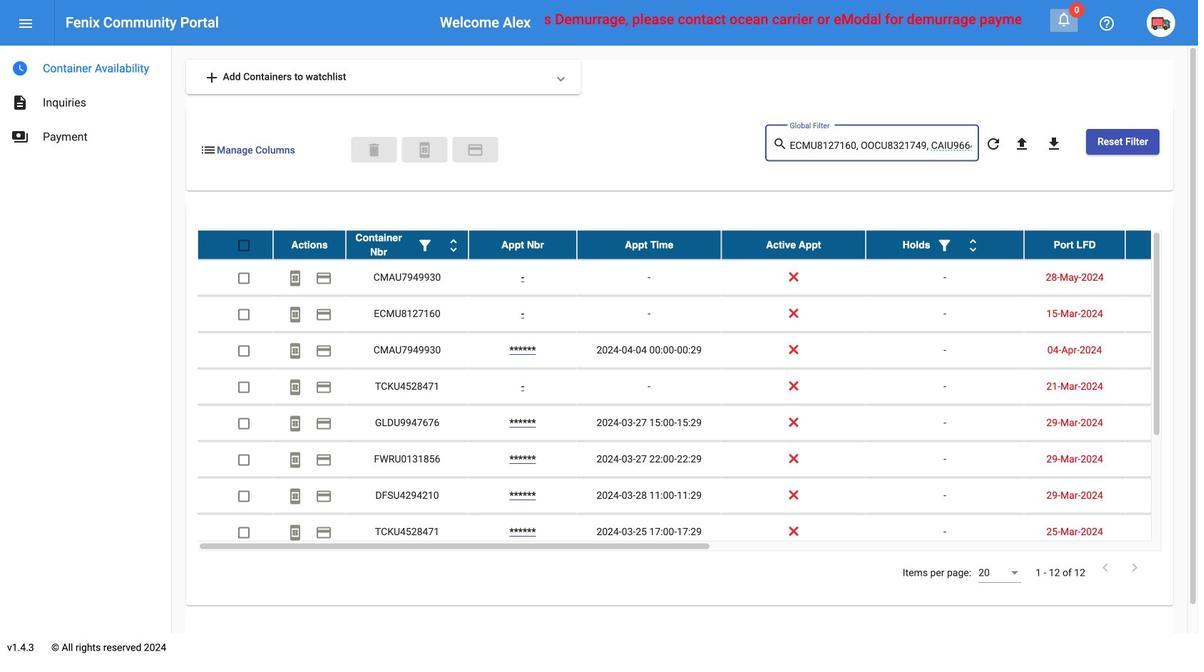 Task type: locate. For each thing, give the bounding box(es) containing it.
7 cell from the top
[[1126, 478, 1198, 514]]

8 cell from the top
[[1126, 515, 1198, 550]]

no color image
[[1056, 11, 1073, 28], [11, 60, 29, 77], [11, 94, 29, 111], [11, 128, 29, 146], [985, 135, 1002, 153], [1014, 135, 1031, 153], [773, 136, 790, 153], [467, 142, 484, 159], [417, 237, 434, 254], [445, 237, 462, 254], [936, 237, 953, 254], [315, 306, 332, 323], [287, 343, 304, 360], [315, 343, 332, 360], [287, 379, 304, 396], [315, 415, 332, 433], [315, 452, 332, 469], [287, 488, 304, 505], [315, 488, 332, 505], [287, 525, 304, 542], [315, 525, 332, 542], [1097, 560, 1114, 577]]

column header
[[273, 231, 346, 259], [346, 231, 469, 259], [469, 231, 577, 259], [577, 231, 722, 259], [722, 231, 866, 259], [866, 231, 1024, 259], [1024, 231, 1126, 259], [1126, 231, 1198, 259]]

grid
[[198, 231, 1198, 552]]

3 cell from the top
[[1126, 333, 1198, 368]]

3 row from the top
[[198, 296, 1198, 333]]

Global Watchlist Filter field
[[790, 140, 972, 151]]

5 cell from the top
[[1126, 406, 1198, 441]]

7 row from the top
[[198, 442, 1198, 478]]

6 cell from the top
[[1126, 442, 1198, 478]]

row
[[198, 231, 1198, 260], [198, 260, 1198, 296], [198, 296, 1198, 333], [198, 333, 1198, 369], [198, 369, 1198, 406], [198, 406, 1198, 442], [198, 442, 1198, 478], [198, 478, 1198, 515], [198, 515, 1198, 551]]

1 cell from the top
[[1126, 260, 1198, 296]]

cell for 5th row from the bottom
[[1126, 369, 1198, 405]]

8 row from the top
[[198, 478, 1198, 515]]

cell for first row from the bottom of the page
[[1126, 515, 1198, 550]]

navigation
[[0, 46, 171, 154]]

no color image
[[17, 15, 34, 32], [1099, 15, 1116, 32], [203, 69, 220, 86], [1046, 135, 1063, 153], [200, 142, 217, 159], [416, 142, 433, 159], [965, 237, 982, 254], [287, 270, 304, 287], [315, 270, 332, 287], [287, 306, 304, 323], [315, 379, 332, 396], [287, 415, 304, 433], [287, 452, 304, 469], [1126, 560, 1143, 577]]

2 column header from the left
[[346, 231, 469, 259]]

4 column header from the left
[[577, 231, 722, 259]]

2 row from the top
[[198, 260, 1198, 296]]

cell for eighth row
[[1126, 478, 1198, 514]]

cell for 7th row from the bottom of the page
[[1126, 296, 1198, 332]]

no color image inside column header
[[965, 237, 982, 254]]

cell
[[1126, 260, 1198, 296], [1126, 296, 1198, 332], [1126, 333, 1198, 368], [1126, 369, 1198, 405], [1126, 406, 1198, 441], [1126, 442, 1198, 478], [1126, 478, 1198, 514], [1126, 515, 1198, 550]]

2 cell from the top
[[1126, 296, 1198, 332]]

4 cell from the top
[[1126, 369, 1198, 405]]



Task type: describe. For each thing, give the bounding box(es) containing it.
5 row from the top
[[198, 369, 1198, 406]]

1 column header from the left
[[273, 231, 346, 259]]

4 row from the top
[[198, 333, 1198, 369]]

8 column header from the left
[[1126, 231, 1198, 259]]

6 column header from the left
[[866, 231, 1024, 259]]

5 column header from the left
[[722, 231, 866, 259]]

9 row from the top
[[198, 515, 1198, 551]]

cell for 6th row
[[1126, 406, 1198, 441]]

cell for eighth row from the bottom of the page
[[1126, 260, 1198, 296]]

3 column header from the left
[[469, 231, 577, 259]]

cell for sixth row from the bottom of the page
[[1126, 333, 1198, 368]]

1 row from the top
[[198, 231, 1198, 260]]

6 row from the top
[[198, 406, 1198, 442]]

7 column header from the left
[[1024, 231, 1126, 259]]

cell for third row from the bottom of the page
[[1126, 442, 1198, 478]]

delete image
[[366, 142, 383, 159]]



Task type: vqa. For each thing, say whether or not it's contained in the screenshot.
eighth column header from the right
yes



